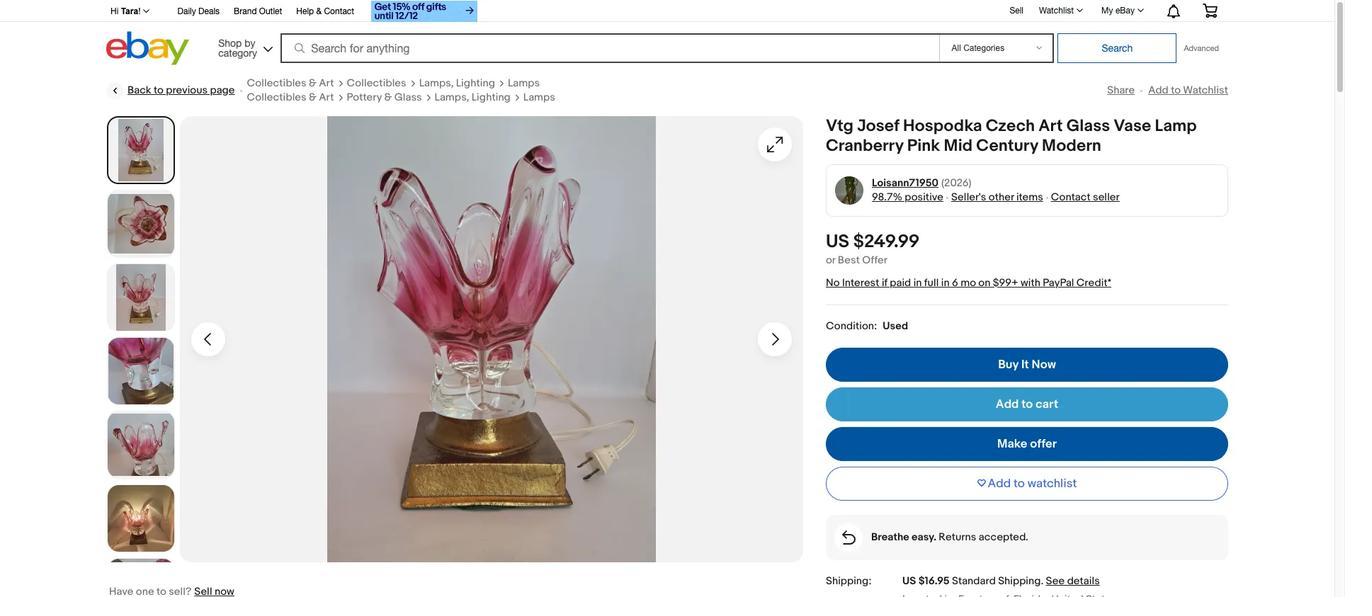 Task type: vqa. For each thing, say whether or not it's contained in the screenshot.
Watchlist in the Account navigation
yes



Task type: describe. For each thing, give the bounding box(es) containing it.
outlet
[[259, 6, 282, 16]]

add to cart
[[996, 397, 1058, 412]]

add to cart link
[[826, 387, 1228, 421]]

full
[[924, 276, 939, 290]]

see
[[1046, 574, 1065, 588]]

breathe easy. returns accepted.
[[871, 531, 1028, 544]]

hi tara !
[[111, 6, 141, 16]]

picture 6 of 11 image
[[108, 485, 174, 552]]

previous
[[166, 84, 208, 97]]

make offer link
[[826, 427, 1228, 461]]

help
[[296, 6, 314, 16]]

back to previous page link
[[106, 82, 235, 99]]

advanced
[[1184, 44, 1219, 52]]

or
[[826, 254, 835, 267]]

get an extra 15% off image
[[371, 1, 477, 22]]

daily
[[177, 6, 196, 16]]

lighting for collectibles
[[456, 77, 495, 90]]

see details link
[[1046, 574, 1100, 588]]

1 horizontal spatial contact
[[1051, 191, 1091, 204]]

your shopping cart image
[[1202, 4, 1218, 18]]

$249.99
[[853, 231, 920, 253]]

buy
[[998, 358, 1019, 372]]

help & contact link
[[296, 4, 354, 20]]

vtg
[[826, 116, 854, 136]]

collectibles & art link for pottery & glass
[[247, 91, 334, 105]]

vase
[[1114, 116, 1151, 136]]

art for pottery & glass
[[319, 91, 334, 104]]

used
[[883, 319, 908, 333]]

details
[[1067, 574, 1100, 588]]

my
[[1102, 6, 1113, 16]]

deals
[[198, 6, 220, 16]]

lamps, lighting for collectibles
[[419, 77, 495, 90]]

collectibles link
[[347, 77, 406, 91]]

help & contact
[[296, 6, 354, 16]]

art inside vtg josef hospodka czech art glass vase lamp cranberry pink mid century modern
[[1039, 116, 1063, 136]]

make
[[997, 437, 1027, 451]]

lamp
[[1155, 116, 1197, 136]]

lamps link for pottery & glass
[[523, 91, 555, 105]]

breathe
[[871, 531, 909, 544]]

my ebay link
[[1094, 2, 1150, 19]]

share
[[1107, 84, 1135, 97]]

lamps, lighting link for pottery & glass
[[435, 91, 511, 105]]

contact seller link
[[1051, 191, 1120, 204]]

no
[[826, 276, 840, 290]]

vtg josef hospodka czech art glass vase lamp cranberry pink mid century modern
[[826, 116, 1197, 156]]

make offer
[[997, 437, 1057, 451]]

none submit inside shop by category banner
[[1058, 33, 1177, 63]]

best
[[838, 254, 860, 267]]

seller
[[1093, 191, 1120, 204]]

shop by category
[[218, 37, 257, 58]]

us $249.99 or best offer
[[826, 231, 920, 267]]

to for watchlist
[[1014, 477, 1025, 491]]

picture 1 of 11 image
[[108, 118, 174, 183]]

by
[[245, 37, 255, 49]]

pottery
[[347, 91, 382, 104]]

czech
[[986, 116, 1035, 136]]

daily deals
[[177, 6, 220, 16]]

art for collectibles
[[319, 77, 334, 90]]

add to watchlist link
[[1148, 84, 1228, 97]]

contact seller
[[1051, 191, 1120, 204]]

shipping
[[998, 574, 1041, 588]]

tara
[[121, 6, 138, 16]]

$99+
[[993, 276, 1018, 290]]

category
[[218, 47, 257, 58]]

vtg josef hospodka czech art glass vase lamp cranberry pink mid century modern - picture 1 of 11 image
[[180, 116, 803, 562]]

lighting for pottery & glass
[[472, 91, 511, 104]]

advanced link
[[1177, 34, 1226, 62]]

!
[[138, 6, 141, 16]]

paypal
[[1043, 276, 1074, 290]]

98.7%
[[872, 191, 902, 204]]

watchlist
[[1028, 477, 1077, 491]]

loisann71950 link
[[872, 176, 939, 191]]

lamps for pottery & glass
[[523, 91, 555, 104]]

to for watchlist
[[1171, 84, 1181, 97]]

& inside account navigation
[[316, 6, 322, 16]]

credit*
[[1077, 276, 1111, 290]]

6
[[952, 276, 958, 290]]

contact inside account navigation
[[324, 6, 354, 16]]

interest
[[842, 276, 879, 290]]

picture 2 of 11 image
[[108, 191, 174, 257]]

1 vertical spatial watchlist
[[1183, 84, 1228, 97]]

to for previous
[[154, 84, 164, 97]]

loisann71950 (2026)
[[872, 176, 972, 190]]

& for the pottery & glass link
[[384, 91, 392, 104]]

add to watchlist button
[[826, 467, 1228, 501]]

shop
[[218, 37, 242, 49]]

buy it now link
[[826, 348, 1228, 382]]

cranberry
[[826, 136, 904, 156]]

with details__icon image
[[842, 531, 855, 545]]

back
[[128, 84, 151, 97]]

sell link
[[1003, 5, 1030, 15]]

positive
[[905, 191, 943, 204]]

us for $16.95
[[902, 574, 916, 588]]

shop by category banner
[[103, 0, 1228, 69]]



Task type: locate. For each thing, give the bounding box(es) containing it.
contact left seller
[[1051, 191, 1091, 204]]

1 collectibles & art from the top
[[247, 77, 334, 90]]

& for collectibles & art link corresponding to pottery & glass
[[309, 91, 317, 104]]

us left $16.95
[[902, 574, 916, 588]]

paid
[[890, 276, 911, 290]]

watchlist
[[1039, 6, 1074, 16], [1183, 84, 1228, 97]]

on
[[978, 276, 991, 290]]

seller's
[[951, 191, 986, 204]]

None submit
[[1058, 33, 1177, 63]]

1 horizontal spatial in
[[941, 276, 950, 290]]

1 horizontal spatial watchlist
[[1183, 84, 1228, 97]]

0 vertical spatial contact
[[324, 6, 354, 16]]

returns
[[939, 531, 976, 544]]

lamps, lighting link for collectibles
[[419, 77, 495, 91]]

1 horizontal spatial glass
[[1067, 116, 1110, 136]]

add for add to watchlist
[[1148, 84, 1169, 97]]

daily deals link
[[177, 4, 220, 20]]

0 horizontal spatial watchlist
[[1039, 6, 1074, 16]]

$16.95
[[918, 574, 950, 588]]

hi
[[111, 6, 119, 16]]

1 vertical spatial contact
[[1051, 191, 1091, 204]]

add left cart
[[996, 397, 1019, 412]]

seller's other items link
[[951, 191, 1043, 204]]

mid
[[944, 136, 973, 156]]

us inside us $249.99 or best offer
[[826, 231, 849, 253]]

0 horizontal spatial contact
[[324, 6, 354, 16]]

condition:
[[826, 319, 877, 333]]

0 vertical spatial add
[[1148, 84, 1169, 97]]

lamps,
[[419, 77, 454, 90], [435, 91, 469, 104]]

1 vertical spatial lamps, lighting
[[435, 91, 511, 104]]

watchlist inside 'link'
[[1039, 6, 1074, 16]]

ebay
[[1116, 6, 1135, 16]]

watchlist right sell
[[1039, 6, 1074, 16]]

picture 4 of 11 image
[[108, 338, 174, 404]]

seller's other items
[[951, 191, 1043, 204]]

add
[[1148, 84, 1169, 97], [996, 397, 1019, 412], [988, 477, 1011, 491]]

art left pottery
[[319, 91, 334, 104]]

mo
[[961, 276, 976, 290]]

to for cart
[[1022, 397, 1033, 412]]

collectibles & art link for collectibles
[[247, 77, 334, 91]]

us up the or
[[826, 231, 849, 253]]

& for collectibles & art link corresponding to collectibles
[[309, 77, 317, 90]]

collectibles & art
[[247, 77, 334, 90], [247, 91, 334, 104]]

0 vertical spatial lamps
[[508, 77, 540, 90]]

contact
[[324, 6, 354, 16], [1051, 191, 1091, 204]]

lamps, up pottery & glass at the top of page
[[419, 77, 454, 90]]

to left cart
[[1022, 397, 1033, 412]]

0 horizontal spatial in
[[914, 276, 922, 290]]

to up the lamp
[[1171, 84, 1181, 97]]

0 vertical spatial lamps,
[[419, 77, 454, 90]]

share button
[[1107, 84, 1135, 97]]

1 collectibles & art link from the top
[[247, 77, 334, 91]]

glass left vase
[[1067, 116, 1110, 136]]

& left collectibles link
[[309, 77, 317, 90]]

pink
[[907, 136, 940, 156]]

brand outlet
[[234, 6, 282, 16]]

Search for anything text field
[[283, 35, 937, 62]]

1 vertical spatial lighting
[[472, 91, 511, 104]]

loisann71950 image
[[835, 176, 864, 205]]

buy it now
[[998, 358, 1056, 372]]

with
[[1021, 276, 1041, 290]]

1 vertical spatial us
[[902, 574, 916, 588]]

brand outlet link
[[234, 4, 282, 20]]

add for add to cart
[[996, 397, 1019, 412]]

picture 3 of 11 image
[[108, 264, 174, 331]]

0 vertical spatial art
[[319, 77, 334, 90]]

account navigation
[[103, 0, 1228, 24]]

loisann71950
[[872, 176, 939, 190]]

2 vertical spatial add
[[988, 477, 1011, 491]]

1 vertical spatial lamps,
[[435, 91, 469, 104]]

1 vertical spatial glass
[[1067, 116, 1110, 136]]

page
[[210, 84, 235, 97]]

josef
[[857, 116, 899, 136]]

lighting
[[456, 77, 495, 90], [472, 91, 511, 104]]

0 horizontal spatial glass
[[394, 91, 422, 104]]

back to previous page
[[128, 84, 235, 97]]

0 vertical spatial glass
[[394, 91, 422, 104]]

98.7% positive
[[872, 191, 943, 204]]

watchlist link
[[1031, 2, 1090, 19]]

hospodka
[[903, 116, 982, 136]]

shipping:
[[826, 574, 872, 588]]

now
[[1032, 358, 1056, 372]]

collectibles for collectibles
[[247, 77, 306, 90]]

98.7% positive link
[[872, 191, 943, 204]]

collectibles right page
[[247, 91, 306, 104]]

2 collectibles & art from the top
[[247, 91, 334, 104]]

1 vertical spatial art
[[319, 91, 334, 104]]

&
[[316, 6, 322, 16], [309, 77, 317, 90], [309, 91, 317, 104], [384, 91, 392, 104]]

us for $249.99
[[826, 231, 849, 253]]

brand
[[234, 6, 257, 16]]

glass
[[394, 91, 422, 104], [1067, 116, 1110, 136]]

modern
[[1042, 136, 1101, 156]]

add inside button
[[988, 477, 1011, 491]]

cart
[[1036, 397, 1058, 412]]

lamps
[[508, 77, 540, 90], [523, 91, 555, 104]]

1 vertical spatial lamps
[[523, 91, 555, 104]]

if
[[882, 276, 888, 290]]

0 vertical spatial us
[[826, 231, 849, 253]]

pottery & glass
[[347, 91, 422, 104]]

& right pottery
[[384, 91, 392, 104]]

lamps, right pottery & glass at the top of page
[[435, 91, 469, 104]]

collectibles & art link
[[247, 77, 334, 91], [247, 91, 334, 105]]

items
[[1016, 191, 1043, 204]]

glass right pottery
[[394, 91, 422, 104]]

art left collectibles link
[[319, 77, 334, 90]]

shop by category button
[[212, 32, 276, 62]]

2 collectibles & art link from the top
[[247, 91, 334, 105]]

collectibles & art for pottery & glass
[[247, 91, 334, 104]]

picture 5 of 11 image
[[108, 412, 174, 478]]

0 vertical spatial collectibles & art
[[247, 77, 334, 90]]

1 vertical spatial collectibles & art
[[247, 91, 334, 104]]

sell
[[1010, 5, 1024, 15]]

in left full
[[914, 276, 922, 290]]

to inside 'link'
[[154, 84, 164, 97]]

standard shipping . see details
[[952, 574, 1100, 588]]

.
[[1041, 574, 1044, 588]]

pottery & glass link
[[347, 91, 422, 105]]

offer
[[862, 254, 888, 267]]

my ebay
[[1102, 6, 1135, 16]]

lamps for collectibles
[[508, 77, 540, 90]]

century
[[976, 136, 1038, 156]]

collectibles & art for collectibles
[[247, 77, 334, 90]]

add down make
[[988, 477, 1011, 491]]

2 vertical spatial art
[[1039, 116, 1063, 136]]

art right czech on the top right of page
[[1039, 116, 1063, 136]]

lamps, for collectibles
[[419, 77, 454, 90]]

glass inside vtg josef hospodka czech art glass vase lamp cranberry pink mid century modern
[[1067, 116, 1110, 136]]

1 vertical spatial add
[[996, 397, 1019, 412]]

add right share button
[[1148, 84, 1169, 97]]

lamps link
[[508, 77, 540, 91], [523, 91, 555, 105]]

& right the help
[[316, 6, 322, 16]]

lamps link for collectibles
[[508, 77, 540, 91]]

collectibles for pottery & glass
[[247, 91, 306, 104]]

0 vertical spatial lighting
[[456, 77, 495, 90]]

collectibles down by
[[247, 77, 306, 90]]

no interest if paid in full in 6 mo on $99+ with paypal credit*
[[826, 276, 1111, 290]]

lamps, lighting
[[419, 77, 495, 90], [435, 91, 511, 104]]

no interest if paid in full in 6 mo on $99+ with paypal credit* link
[[826, 276, 1111, 290]]

add for add to watchlist
[[988, 477, 1011, 491]]

to inside button
[[1014, 477, 1025, 491]]

add to watchlist
[[1148, 84, 1228, 97]]

to right back
[[154, 84, 164, 97]]

collectibles
[[247, 77, 306, 90], [347, 77, 406, 90], [247, 91, 306, 104]]

to left 'watchlist'
[[1014, 477, 1025, 491]]

in left 6
[[941, 276, 950, 290]]

0 horizontal spatial us
[[826, 231, 849, 253]]

(2026)
[[941, 176, 972, 190]]

1 in from the left
[[914, 276, 922, 290]]

& left pottery
[[309, 91, 317, 104]]

easy.
[[912, 531, 936, 544]]

lamps, for pottery & glass
[[435, 91, 469, 104]]

2 in from the left
[[941, 276, 950, 290]]

it
[[1021, 358, 1029, 372]]

collectibles up pottery & glass at the top of page
[[347, 77, 406, 90]]

contact right the help
[[324, 6, 354, 16]]

offer
[[1030, 437, 1057, 451]]

1 horizontal spatial us
[[902, 574, 916, 588]]

0 vertical spatial watchlist
[[1039, 6, 1074, 16]]

lamps, lighting for pottery & glass
[[435, 91, 511, 104]]

0 vertical spatial lamps, lighting
[[419, 77, 495, 90]]

watchlist down advanced link
[[1183, 84, 1228, 97]]



